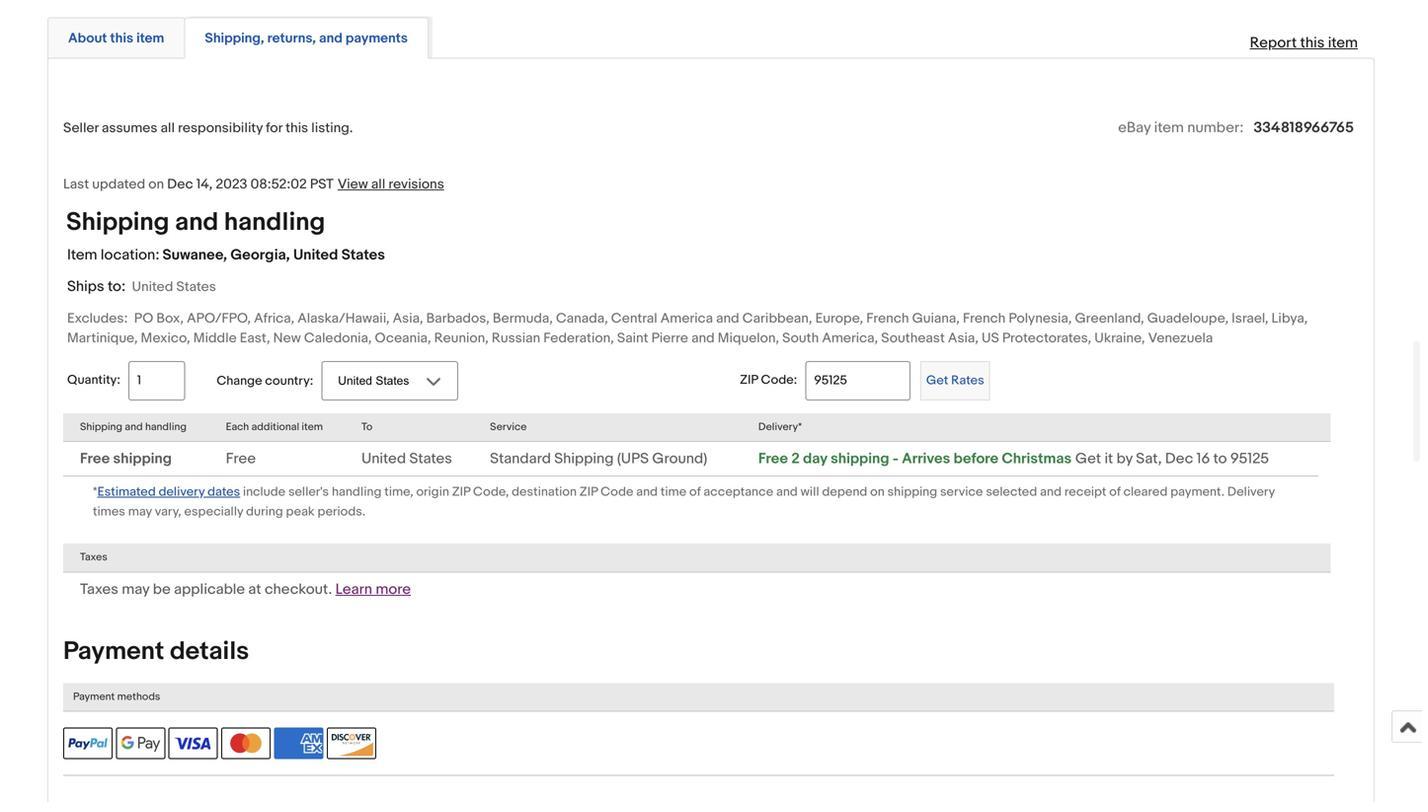 Task type: describe. For each thing, give the bounding box(es) containing it.
1 vertical spatial may
[[122, 581, 149, 599]]

methods
[[117, 691, 160, 704]]

east,
[[240, 331, 270, 347]]

code:
[[761, 373, 797, 388]]

united inside ships to: united states
[[132, 279, 173, 296]]

estimated delivery dates link
[[97, 483, 240, 501]]

ukraine,
[[1095, 331, 1145, 347]]

christmas
[[1002, 450, 1072, 468]]

alaska/hawaii,
[[298, 311, 390, 328]]

peak
[[286, 505, 315, 520]]

russian
[[492, 331, 540, 347]]

and left will
[[776, 485, 798, 500]]

0 vertical spatial handling
[[224, 207, 325, 238]]

0 vertical spatial states
[[341, 246, 385, 264]]

assumes
[[102, 120, 158, 137]]

payment for payment methods
[[73, 691, 115, 704]]

rates
[[951, 373, 984, 389]]

ships
[[67, 278, 104, 296]]

america
[[661, 311, 713, 328]]

2 horizontal spatial zip
[[740, 373, 758, 388]]

returns,
[[267, 30, 316, 47]]

0 horizontal spatial zip
[[452, 485, 470, 500]]

number:
[[1187, 119, 1244, 137]]

0 vertical spatial asia,
[[393, 311, 423, 328]]

caribbean,
[[743, 311, 812, 328]]

georgia,
[[230, 246, 290, 264]]

this for report
[[1300, 34, 1325, 52]]

0 horizontal spatial dec
[[167, 176, 193, 193]]

country:
[[265, 374, 313, 389]]

before
[[954, 450, 999, 468]]

1 vertical spatial all
[[371, 176, 385, 193]]

cleared
[[1124, 485, 1168, 500]]

2 vertical spatial shipping
[[554, 450, 614, 468]]

shipping inside include seller's handling time, origin zip code, destination zip code and time of acceptance and will depend on shipping service selected and receipt of cleared payment. delivery times may vary, especially during peak periods.
[[888, 485, 937, 500]]

dates
[[208, 485, 240, 500]]

revisions
[[388, 176, 444, 193]]

receipt
[[1065, 485, 1107, 500]]

during
[[246, 505, 283, 520]]

report this item
[[1250, 34, 1358, 52]]

payment methods
[[73, 691, 160, 704]]

1 vertical spatial shipping and handling
[[80, 421, 187, 434]]

delivery*
[[758, 421, 802, 434]]

will
[[801, 485, 819, 500]]

additional
[[251, 421, 299, 434]]

reunion,
[[434, 331, 489, 347]]

and left receipt
[[1040, 485, 1062, 500]]

334818966765
[[1254, 119, 1354, 137]]

more
[[376, 581, 411, 599]]

0 vertical spatial shipping
[[66, 207, 169, 238]]

shipping,
[[205, 30, 264, 47]]

on inside include seller's handling time, origin zip code, destination zip code and time of acceptance and will depend on shipping service selected and receipt of cleared payment. delivery times may vary, especially during peak periods.
[[870, 485, 885, 500]]

seller
[[63, 120, 99, 137]]

report
[[1250, 34, 1297, 52]]

and up miquelon,
[[716, 311, 739, 328]]

especially
[[184, 505, 243, 520]]

america,
[[822, 331, 878, 347]]

get inside button
[[926, 373, 948, 389]]

ground
[[652, 450, 703, 468]]

each additional item
[[226, 421, 323, 434]]

each
[[226, 421, 249, 434]]

1 vertical spatial shipping
[[80, 421, 122, 434]]

1 vertical spatial dec
[[1165, 450, 1193, 468]]

about this item button
[[68, 29, 164, 48]]

central
[[611, 311, 657, 328]]

view all revisions link
[[334, 175, 444, 193]]

about this item
[[68, 30, 164, 47]]

middle
[[193, 331, 237, 347]]

-
[[893, 450, 899, 468]]

2 vertical spatial states
[[409, 450, 452, 468]]

payment details
[[63, 637, 249, 668]]

get rates
[[926, 373, 984, 389]]

and up suwanee,
[[175, 207, 218, 238]]

time,
[[384, 485, 413, 500]]

protectorates,
[[1002, 331, 1092, 347]]

taxes for taxes
[[80, 552, 107, 565]]

0 vertical spatial united
[[293, 246, 338, 264]]

item for about this item
[[136, 30, 164, 47]]

polynesia,
[[1009, 311, 1072, 328]]

Quantity: text field
[[128, 361, 185, 401]]

report this item link
[[1240, 24, 1368, 62]]

pierre
[[652, 331, 688, 347]]

last updated on dec 14, 2023 08:52:02 pst view all revisions
[[63, 176, 444, 193]]

item for each additional item
[[302, 421, 323, 434]]

south
[[782, 331, 819, 347]]

0 vertical spatial shipping and handling
[[66, 207, 325, 238]]

box,
[[156, 311, 184, 328]]

mexico,
[[141, 331, 190, 347]]

selected
[[986, 485, 1037, 500]]

by
[[1117, 450, 1133, 468]]

to:
[[108, 278, 126, 296]]

greenland,
[[1075, 311, 1144, 328]]

quantity:
[[67, 373, 120, 388]]

1 horizontal spatial get
[[1075, 450, 1101, 468]]

1 horizontal spatial this
[[286, 120, 308, 137]]

* estimated delivery dates
[[93, 485, 240, 500]]

destination
[[512, 485, 577, 500]]

shipping, returns, and payments button
[[205, 29, 408, 48]]

to
[[361, 421, 373, 434]]

for
[[266, 120, 282, 137]]

visa image
[[169, 729, 218, 760]]



Task type: vqa. For each thing, say whether or not it's contained in the screenshot.
Buy
no



Task type: locate. For each thing, give the bounding box(es) containing it.
master card image
[[221, 729, 271, 760]]

zip code:
[[740, 373, 797, 388]]

free for free 2 day shipping - arrives before christmas get it by sat, dec 16 to 95125
[[758, 450, 788, 468]]

french up southeast
[[866, 311, 909, 328]]

0 horizontal spatial all
[[161, 120, 175, 137]]

states up the origin
[[409, 450, 452, 468]]

depend
[[822, 485, 867, 500]]

3 free from the left
[[758, 450, 788, 468]]

states up alaska/hawaii,
[[341, 246, 385, 264]]

on
[[148, 176, 164, 193], [870, 485, 885, 500]]

africa,
[[254, 311, 294, 328]]

zip left code on the bottom of page
[[580, 485, 598, 500]]

code
[[601, 485, 633, 500]]

arrives
[[902, 450, 950, 468]]

16
[[1197, 450, 1210, 468]]

all right "assumes"
[[161, 120, 175, 137]]

1 vertical spatial handling
[[145, 421, 187, 434]]

states
[[341, 246, 385, 264], [176, 279, 216, 296], [409, 450, 452, 468]]

may down estimated
[[128, 505, 152, 520]]

dec left 16
[[1165, 450, 1193, 468]]

2 horizontal spatial free
[[758, 450, 788, 468]]

2 horizontal spatial united
[[361, 450, 406, 468]]

may inside include seller's handling time, origin zip code, destination zip code and time of acceptance and will depend on shipping service selected and receipt of cleared payment. delivery times may vary, especially during peak periods.
[[128, 505, 152, 520]]

shipping and handling up suwanee,
[[66, 207, 325, 238]]

on right the 'depend'
[[870, 485, 885, 500]]

and down america
[[691, 331, 715, 347]]

1 horizontal spatial of
[[1109, 485, 1121, 500]]

2 taxes from the top
[[80, 581, 118, 599]]

1 horizontal spatial french
[[963, 311, 1006, 328]]

united right georgia,
[[293, 246, 338, 264]]

1 vertical spatial asia,
[[948, 331, 979, 347]]

0 vertical spatial on
[[148, 176, 164, 193]]

0 horizontal spatial get
[[926, 373, 948, 389]]

0 horizontal spatial on
[[148, 176, 164, 193]]

this for about
[[110, 30, 133, 47]]

1 horizontal spatial handling
[[224, 207, 325, 238]]

po box, apo/fpo, africa, alaska/hawaii, asia, barbados, bermuda, canada, central america and caribbean, europe, french guiana, french polynesia, greenland, guadeloupe, israel, libya, martinique, mexico, middle east, new caledonia, oceania, reunion, russian federation, saint pierre and miquelon, south america, southeast asia, us protectorates, ukraine, venezuela
[[67, 311, 1308, 347]]

dec left 14,
[[167, 176, 193, 193]]

checkout.
[[265, 581, 332, 599]]

asia,
[[393, 311, 423, 328], [948, 331, 979, 347]]

change
[[217, 374, 262, 389]]

shipping and handling
[[66, 207, 325, 238], [80, 421, 187, 434]]

item right report
[[1328, 34, 1358, 52]]

item right additional
[[302, 421, 323, 434]]

1 horizontal spatial asia,
[[948, 331, 979, 347]]

origin
[[416, 485, 449, 500]]

item right ebay
[[1154, 119, 1184, 137]]

1 horizontal spatial all
[[371, 176, 385, 193]]

change country:
[[217, 374, 313, 389]]

learn
[[335, 581, 372, 599]]

2 horizontal spatial this
[[1300, 34, 1325, 52]]

updated
[[92, 176, 145, 193]]

(ups
[[617, 450, 649, 468]]

payment for payment details
[[63, 637, 164, 668]]

item location: suwanee, georgia, united states
[[67, 246, 385, 264]]

1 horizontal spatial free
[[226, 450, 256, 468]]

0 horizontal spatial asia,
[[393, 311, 423, 328]]

saint
[[617, 331, 648, 347]]

item for report this item
[[1328, 34, 1358, 52]]

french up us
[[963, 311, 1006, 328]]

shipping up free shipping
[[80, 421, 122, 434]]

handling inside include seller's handling time, origin zip code, destination zip code and time of acceptance and will depend on shipping service selected and receipt of cleared payment. delivery times may vary, especially during peak periods.
[[332, 485, 382, 500]]

asia, up oceania,
[[393, 311, 423, 328]]

this right report
[[1300, 34, 1325, 52]]

of right receipt
[[1109, 485, 1121, 500]]

shipping down arrives
[[888, 485, 937, 500]]

suwanee,
[[162, 246, 227, 264]]

0 horizontal spatial states
[[176, 279, 216, 296]]

0 vertical spatial payment
[[63, 637, 164, 668]]

1 vertical spatial get
[[1075, 450, 1101, 468]]

handling up the 'periods.' in the bottom left of the page
[[332, 485, 382, 500]]

estimated
[[97, 485, 156, 500]]

guadeloupe,
[[1147, 311, 1229, 328]]

0 vertical spatial dec
[[167, 176, 193, 193]]

payment.
[[1171, 485, 1225, 500]]

1 horizontal spatial dec
[[1165, 450, 1193, 468]]

sat,
[[1136, 450, 1162, 468]]

taxes left be
[[80, 581, 118, 599]]

1 french from the left
[[866, 311, 909, 328]]

acceptance
[[704, 485, 773, 500]]

95125
[[1231, 450, 1269, 468]]

this right for
[[286, 120, 308, 137]]

shipping up location: at the left top of the page
[[66, 207, 169, 238]]

payments
[[346, 30, 408, 47]]

and up free shipping
[[125, 421, 143, 434]]

and inside button
[[319, 30, 343, 47]]

shipping up estimated
[[113, 450, 172, 468]]

excludes:
[[67, 311, 128, 328]]

2 of from the left
[[1109, 485, 1121, 500]]

1 horizontal spatial on
[[870, 485, 885, 500]]

responsibility
[[178, 120, 263, 137]]

american express image
[[274, 729, 323, 760]]

get left rates
[[926, 373, 948, 389]]

this inside button
[[110, 30, 133, 47]]

united up po
[[132, 279, 173, 296]]

14,
[[196, 176, 213, 193]]

0 horizontal spatial free
[[80, 450, 110, 468]]

handling up georgia,
[[224, 207, 325, 238]]

delivery
[[1228, 485, 1275, 500]]

be
[[153, 581, 171, 599]]

taxes down times
[[80, 552, 107, 565]]

1 vertical spatial taxes
[[80, 581, 118, 599]]

shipping, returns, and payments
[[205, 30, 408, 47]]

0 vertical spatial get
[[926, 373, 948, 389]]

item right about
[[136, 30, 164, 47]]

free for free shipping
[[80, 450, 110, 468]]

discover image
[[327, 729, 376, 760]]

2 vertical spatial handling
[[332, 485, 382, 500]]

standard
[[490, 450, 551, 468]]

shipping left the -
[[831, 450, 889, 468]]

2 french from the left
[[963, 311, 1006, 328]]

handling down quantity: text field
[[145, 421, 187, 434]]

include
[[243, 485, 286, 500]]

and right returns,
[[319, 30, 343, 47]]

europe,
[[815, 311, 863, 328]]

1 horizontal spatial states
[[341, 246, 385, 264]]

0 vertical spatial may
[[128, 505, 152, 520]]

1 horizontal spatial united
[[293, 246, 338, 264]]

tab list
[[47, 13, 1375, 59]]

2 horizontal spatial states
[[409, 450, 452, 468]]

free for free
[[226, 450, 256, 468]]

united
[[293, 246, 338, 264], [132, 279, 173, 296], [361, 450, 406, 468]]

time
[[661, 485, 687, 500]]

may left be
[[122, 581, 149, 599]]

oceania,
[[375, 331, 431, 347]]

seller's
[[288, 485, 329, 500]]

free 2 day shipping - arrives before christmas get it by sat, dec 16 to 95125
[[758, 450, 1269, 468]]

states inside ships to: united states
[[176, 279, 216, 296]]

standard shipping (ups ground )
[[490, 450, 707, 468]]

1 vertical spatial states
[[176, 279, 216, 296]]

shipping and handling up free shipping
[[80, 421, 187, 434]]

free up * on the bottom left of the page
[[80, 450, 110, 468]]

get rates button
[[920, 361, 990, 401]]

0 horizontal spatial united
[[132, 279, 173, 296]]

0 horizontal spatial french
[[866, 311, 909, 328]]

about
[[68, 30, 107, 47]]

barbados,
[[426, 311, 490, 328]]

zip
[[740, 373, 758, 388], [452, 485, 470, 500], [580, 485, 598, 500]]

payment
[[63, 637, 164, 668], [73, 691, 115, 704]]

0 horizontal spatial of
[[689, 485, 701, 500]]

this right about
[[110, 30, 133, 47]]

service
[[490, 421, 527, 434]]

1 horizontal spatial zip
[[580, 485, 598, 500]]

item inside button
[[136, 30, 164, 47]]

it
[[1105, 450, 1113, 468]]

2 free from the left
[[226, 450, 256, 468]]

canada,
[[556, 311, 608, 328]]

us
[[982, 331, 999, 347]]

1 taxes from the top
[[80, 552, 107, 565]]

paypal image
[[63, 729, 113, 760]]

1 vertical spatial payment
[[73, 691, 115, 704]]

free
[[80, 450, 110, 468], [226, 450, 256, 468], [758, 450, 788, 468]]

ships to: united states
[[67, 278, 216, 296]]

last
[[63, 176, 89, 193]]

1 free from the left
[[80, 450, 110, 468]]

all right view
[[371, 176, 385, 193]]

1 vertical spatial on
[[870, 485, 885, 500]]

united states
[[361, 450, 452, 468]]

google pay image
[[116, 729, 165, 760]]

0 vertical spatial all
[[161, 120, 175, 137]]

zip right the origin
[[452, 485, 470, 500]]

and left time
[[636, 485, 658, 500]]

miquelon,
[[718, 331, 779, 347]]

shipping
[[113, 450, 172, 468], [831, 450, 889, 468], [888, 485, 937, 500]]

service
[[940, 485, 983, 500]]

po
[[134, 311, 153, 328]]

asia, left us
[[948, 331, 979, 347]]

on right updated
[[148, 176, 164, 193]]

and
[[319, 30, 343, 47], [175, 207, 218, 238], [716, 311, 739, 328], [691, 331, 715, 347], [125, 421, 143, 434], [636, 485, 658, 500], [776, 485, 798, 500], [1040, 485, 1062, 500]]

free down each
[[226, 450, 256, 468]]

free left 2
[[758, 450, 788, 468]]

states down suwanee,
[[176, 279, 216, 296]]

code,
[[473, 485, 509, 500]]

0 horizontal spatial handling
[[145, 421, 187, 434]]

2 horizontal spatial handling
[[332, 485, 382, 500]]

zip left code:
[[740, 373, 758, 388]]

united down the to
[[361, 450, 406, 468]]

2 vertical spatial united
[[361, 450, 406, 468]]

)
[[703, 450, 707, 468]]

payment left methods
[[73, 691, 115, 704]]

ZIP Code: text field
[[805, 361, 910, 401]]

location:
[[101, 246, 160, 264]]

0 horizontal spatial this
[[110, 30, 133, 47]]

1 of from the left
[[689, 485, 701, 500]]

tab list containing about this item
[[47, 13, 1375, 59]]

delivery
[[159, 485, 205, 500]]

to
[[1214, 450, 1227, 468]]

0 vertical spatial taxes
[[80, 552, 107, 565]]

french
[[866, 311, 909, 328], [963, 311, 1006, 328]]

periods.
[[318, 505, 365, 520]]

new
[[273, 331, 301, 347]]

libya,
[[1272, 311, 1308, 328]]

get left it
[[1075, 450, 1101, 468]]

shipping up code on the bottom of page
[[554, 450, 614, 468]]

ebay item number: 334818966765
[[1118, 119, 1354, 137]]

federation,
[[543, 331, 614, 347]]

taxes for taxes may be applicable at checkout. learn more
[[80, 581, 118, 599]]

apo/fpo,
[[187, 311, 251, 328]]

include seller's handling time, origin zip code, destination zip code and time of acceptance and will depend on shipping service selected and receipt of cleared payment. delivery times may vary, especially during peak periods.
[[93, 485, 1275, 520]]

of right time
[[689, 485, 701, 500]]

payment up payment methods
[[63, 637, 164, 668]]

1 vertical spatial united
[[132, 279, 173, 296]]

all
[[161, 120, 175, 137], [371, 176, 385, 193]]



